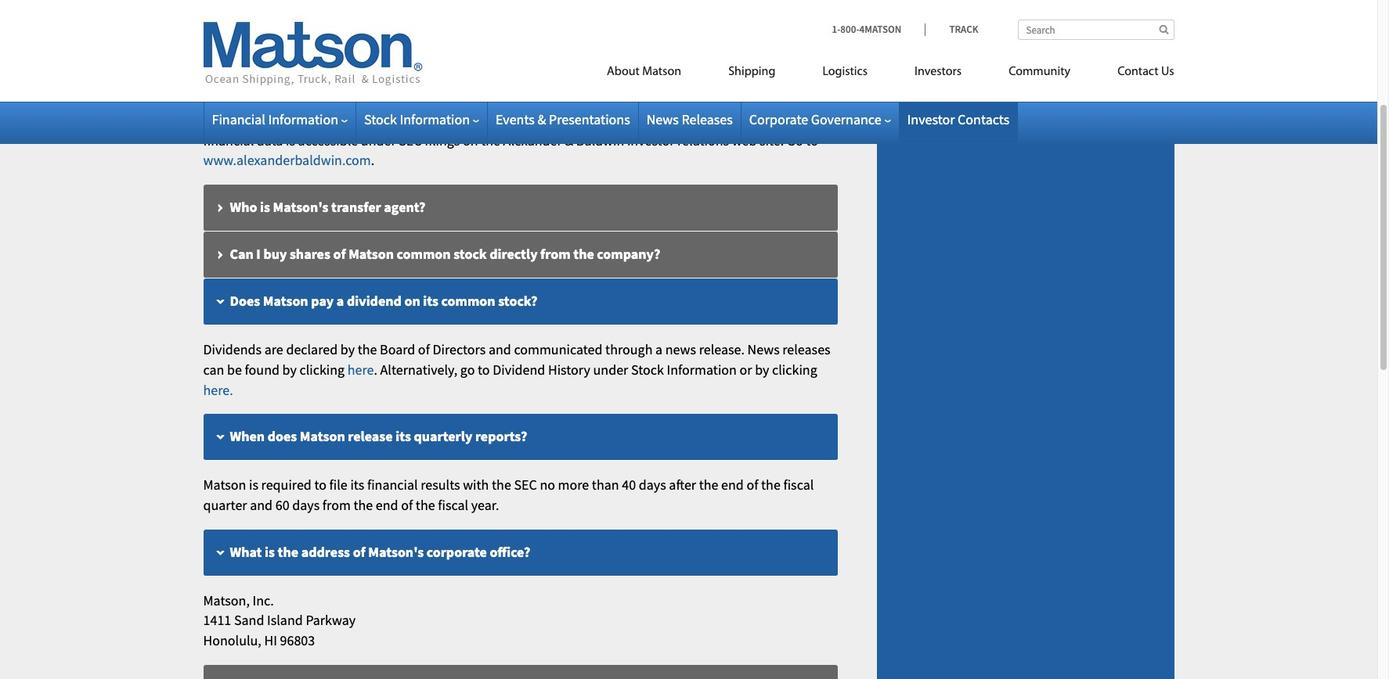 Task type: locate. For each thing, give the bounding box(es) containing it.
inc. up the sand
[[253, 592, 274, 610]]

reports?
[[475, 428, 527, 446]]

from right the directly at the left of the page
[[540, 245, 571, 263]]

& up investor
[[645, 111, 653, 129]]

find for matson's
[[304, 16, 329, 34]]

stock down through at the bottom left of the page
[[631, 361, 664, 379]]

where can i find matson's filings with the securities and exchange commission (sec)? tab
[[203, 2, 838, 49]]

800-
[[841, 23, 859, 36]]

its right release
[[396, 428, 411, 446]]

prior
[[203, 111, 232, 129]]

1 vertical spatial from
[[322, 496, 351, 514]]

prior to june 29, 2012, matson was a wholly-owned subsidiary of alexander & baldwin, inc. historical financial data is accessible under sec filings on the alexander & baldwin investor relations web site. go to www.alexanderbaldwin.com .
[[203, 111, 818, 169]]

1 vertical spatial filings
[[425, 131, 460, 149]]

is for matson's
[[260, 198, 270, 216]]

matson's
[[332, 16, 387, 34], [273, 198, 328, 216], [368, 543, 424, 561]]

2 vertical spatial and
[[250, 496, 273, 514]]

or
[[740, 361, 752, 379]]

tab up securities on the left top of the page
[[203, 0, 838, 2]]

2 where from the top
[[230, 63, 269, 81]]

1 vertical spatial news
[[747, 341, 780, 359]]

0 horizontal spatial and
[[250, 496, 273, 514]]

news up investor
[[647, 110, 679, 128]]

0 vertical spatial under
[[361, 131, 396, 149]]

0 vertical spatial sec
[[399, 131, 422, 149]]

sec left no
[[514, 476, 537, 494]]

the inside prior to june 29, 2012, matson was a wholly-owned subsidiary of alexander & baldwin, inc. historical financial data is accessible under sec filings on the alexander & baldwin investor relations web site. go to www.alexanderbaldwin.com .
[[481, 131, 500, 149]]

and inside dividends are declared by the board of directors and communicated through a news release. news releases can be found by clicking
[[489, 341, 511, 359]]

financial down prior
[[203, 131, 254, 149]]

with up year. at the bottom left
[[463, 476, 489, 494]]

under inside prior to june 29, 2012, matson was a wholly-owned subsidiary of alexander & baldwin, inc. historical financial data is accessible under sec filings on the alexander & baldwin investor relations web site. go to www.alexanderbaldwin.com .
[[361, 131, 396, 149]]

i for historical
[[297, 63, 301, 81]]

. left alternatively,
[[374, 361, 377, 379]]

filings inside tab
[[390, 16, 428, 34]]

with up where can i find historical financial information for matson, inc.?
[[431, 16, 460, 34]]

0 horizontal spatial &
[[538, 110, 546, 128]]

0 vertical spatial .
[[371, 151, 375, 169]]

matson, inside matson, inc. 1411 sand island parkway honolulu, hi 96803
[[203, 592, 250, 610]]

1 vertical spatial .
[[374, 361, 377, 379]]

where
[[230, 16, 269, 34], [230, 63, 269, 81]]

0 vertical spatial financial
[[393, 63, 447, 81]]

and up dividend
[[489, 341, 511, 359]]

2 horizontal spatial by
[[755, 361, 769, 379]]

financial left results
[[367, 476, 418, 494]]

declared
[[286, 341, 338, 359]]

what is the address of matson's corporate office? tab panel
[[203, 591, 838, 651]]

1 horizontal spatial from
[[540, 245, 571, 263]]

0 horizontal spatial stock
[[364, 110, 397, 128]]

go
[[460, 361, 475, 379]]

events & presentations link
[[496, 110, 630, 128]]

2 vertical spatial its
[[350, 476, 364, 494]]

is inside matson is required to file its financial results with the sec no more than 40 days after the end of the fiscal quarter and 60 days from the end of the fiscal year.
[[249, 476, 258, 494]]

with inside matson is required to file its financial results with the sec no more than 40 days after the end of the fiscal quarter and 60 days from the end of the fiscal year.
[[463, 476, 489, 494]]

find inside where can i find matson's filings with the securities and exchange commission (sec)? tab
[[304, 16, 329, 34]]

0 vertical spatial matson,
[[548, 63, 598, 81]]

matson,
[[548, 63, 598, 81], [203, 592, 250, 610]]

under down through at the bottom left of the page
[[593, 361, 628, 379]]

1 horizontal spatial on
[[463, 131, 478, 149]]

1 vertical spatial under
[[593, 361, 628, 379]]

releases
[[783, 341, 831, 359]]

0 vertical spatial its
[[423, 292, 439, 310]]

0 horizontal spatial under
[[361, 131, 396, 149]]

0 vertical spatial filings
[[390, 16, 428, 34]]

corporate
[[749, 110, 808, 128]]

address
[[301, 543, 350, 561]]

0 vertical spatial where
[[230, 16, 269, 34]]

corporate governance link
[[749, 110, 891, 128]]

1 vertical spatial tab
[[203, 665, 838, 680]]

releases
[[682, 110, 733, 128]]

1 horizontal spatial matson,
[[548, 63, 598, 81]]

filings down the wholly-
[[425, 131, 460, 149]]

of up baldwin
[[569, 111, 580, 129]]

commission
[[639, 16, 715, 34]]

0 vertical spatial find
[[304, 16, 329, 34]]

to right go
[[806, 131, 818, 149]]

0 horizontal spatial from
[[322, 496, 351, 514]]

1 horizontal spatial end
[[721, 476, 744, 494]]

1 vertical spatial with
[[463, 476, 489, 494]]

historical
[[332, 63, 390, 81]]

matson left pay
[[263, 292, 308, 310]]

is right who
[[260, 198, 270, 216]]

under inside here . alternatively, go to dividend history under stock information or by clicking here.
[[593, 361, 628, 379]]

0 vertical spatial tab
[[203, 0, 838, 2]]

to inside matson is required to file its financial results with the sec no more than 40 days after the end of the fiscal quarter and 60 days from the end of the fiscal year.
[[314, 476, 327, 494]]

does matson pay a dividend on its common stock? tab
[[203, 279, 838, 326]]

end
[[721, 476, 744, 494], [376, 496, 398, 514]]

1 vertical spatial i
[[297, 63, 301, 81]]

1 where from the top
[[230, 16, 269, 34]]

when does matson release its quarterly reports?
[[230, 428, 527, 446]]

on
[[463, 131, 478, 149], [404, 292, 420, 310]]

1 vertical spatial alexander
[[503, 131, 562, 149]]

1 vertical spatial its
[[396, 428, 411, 446]]

its inside does matson pay a dividend on its common stock? tab
[[423, 292, 439, 310]]

1 clicking from the left
[[300, 361, 345, 379]]

shipping link
[[705, 58, 799, 90]]

end right after
[[721, 476, 744, 494]]

by up "here" link on the bottom left of the page
[[340, 341, 355, 359]]

0 horizontal spatial on
[[404, 292, 420, 310]]

information inside here . alternatively, go to dividend history under stock information or by clicking here.
[[667, 361, 737, 379]]

find inside 'where can i find historical financial information for matson, inc.?' tab
[[304, 63, 329, 81]]

1 vertical spatial can
[[272, 63, 294, 81]]

1 horizontal spatial clicking
[[772, 361, 817, 379]]

when does matson release its quarterly reports? tab
[[203, 414, 838, 461]]

matson left was
[[337, 111, 380, 129]]

is
[[286, 131, 295, 149], [260, 198, 270, 216], [249, 476, 258, 494], [265, 543, 275, 561]]

0 horizontal spatial a
[[337, 292, 344, 310]]

from down file
[[322, 496, 351, 514]]

1 vertical spatial stock
[[631, 361, 664, 379]]

here . alternatively, go to dividend history under stock information or by clicking here.
[[203, 361, 817, 399]]

matson up dividend
[[349, 245, 394, 263]]

matson up quarter
[[203, 476, 246, 494]]

2 horizontal spatial and
[[551, 16, 574, 34]]

here
[[348, 361, 374, 379]]

inc. up relations
[[711, 111, 732, 129]]

1 vertical spatial on
[[404, 292, 420, 310]]

here.
[[203, 381, 233, 399]]

is left required
[[249, 476, 258, 494]]

by down are
[[282, 361, 297, 379]]

results
[[421, 476, 460, 494]]

0 vertical spatial with
[[431, 16, 460, 34]]

0 vertical spatial fiscal
[[783, 476, 814, 494]]

2 horizontal spatial a
[[655, 341, 663, 359]]

news inside dividends are declared by the board of directors and communicated through a news release. news releases can be found by clicking
[[747, 341, 780, 359]]

2 find from the top
[[304, 63, 329, 81]]

1 horizontal spatial news
[[747, 341, 780, 359]]

1 vertical spatial inc.
[[253, 592, 274, 610]]

1 vertical spatial where
[[230, 63, 269, 81]]

1 horizontal spatial under
[[593, 361, 628, 379]]

information for financial information
[[268, 110, 338, 128]]

matson is required to file its financial results with the sec no more than 40 days after the end of the fiscal quarter and 60 days from the end of the fiscal year.
[[203, 476, 814, 514]]

2 vertical spatial financial
[[367, 476, 418, 494]]

can i buy shares of matson common stock directly from the company? tab
[[203, 232, 838, 279]]

.
[[371, 151, 375, 169], [374, 361, 377, 379]]

& down the events & presentations link
[[565, 131, 573, 149]]

what is the address of matson's corporate office?
[[230, 543, 530, 561]]

matson inside prior to june 29, 2012, matson was a wholly-owned subsidiary of alexander & baldwin, inc. historical financial data is accessible under sec filings on the alexander & baldwin investor relations web site. go to www.alexanderbaldwin.com .
[[337, 111, 380, 129]]

2 vertical spatial i
[[256, 245, 261, 263]]

1-800-4matson link
[[832, 23, 925, 36]]

release.
[[699, 341, 745, 359]]

its
[[423, 292, 439, 310], [396, 428, 411, 446], [350, 476, 364, 494]]

a left news
[[655, 341, 663, 359]]

1 vertical spatial common
[[441, 292, 495, 310]]

sand
[[234, 612, 264, 630]]

sec
[[399, 131, 422, 149], [514, 476, 537, 494]]

1 horizontal spatial and
[[489, 341, 511, 359]]

the inside dividends are declared by the board of directors and communicated through a news release. news releases can be found by clicking
[[358, 341, 377, 359]]

2 vertical spatial can
[[203, 361, 224, 379]]

0 horizontal spatial end
[[376, 496, 398, 514]]

matson, right for
[[548, 63, 598, 81]]

end up what is the address of matson's corporate office?
[[376, 496, 398, 514]]

1 vertical spatial end
[[376, 496, 398, 514]]

clicking inside here . alternatively, go to dividend history under stock information or by clicking here.
[[772, 361, 817, 379]]

0 vertical spatial inc.
[[711, 111, 732, 129]]

matson right does
[[300, 428, 345, 446]]

is right what
[[265, 543, 275, 561]]

no
[[540, 476, 555, 494]]

filings up where can i find historical financial information for matson, inc.?
[[390, 16, 428, 34]]

1 horizontal spatial stock
[[631, 361, 664, 379]]

filings
[[390, 16, 428, 34], [425, 131, 460, 149]]

exchange
[[577, 16, 636, 34]]

days right the 40 on the left bottom of page
[[639, 476, 666, 494]]

1 horizontal spatial days
[[639, 476, 666, 494]]

1 horizontal spatial a
[[408, 111, 415, 129]]

directly
[[490, 245, 538, 263]]

0 horizontal spatial its
[[350, 476, 364, 494]]

who is matson's transfer agent? tab
[[203, 185, 838, 232]]

tab down what is the address of matson's corporate office? tab panel
[[203, 665, 838, 680]]

1 horizontal spatial information
[[400, 110, 470, 128]]

here. link
[[203, 381, 233, 399]]

logistics link
[[799, 58, 891, 90]]

financial inside matson is required to file its financial results with the sec no more than 40 days after the end of the fiscal quarter and 60 days from the end of the fiscal year.
[[367, 476, 418, 494]]

0 horizontal spatial with
[[431, 16, 460, 34]]

to right the go
[[478, 361, 490, 379]]

a right was
[[408, 111, 415, 129]]

be
[[227, 361, 242, 379]]

its inside "when does matson release its quarterly reports?" tab
[[396, 428, 411, 446]]

0 horizontal spatial news
[[647, 110, 679, 128]]

can i buy shares of matson common stock directly from the company?
[[230, 245, 660, 263]]

stock
[[454, 245, 487, 263]]

where for where can i find historical financial information for matson, inc.?
[[230, 63, 269, 81]]

days right 60
[[292, 496, 320, 514]]

inc. inside prior to june 29, 2012, matson was a wholly-owned subsidiary of alexander & baldwin, inc. historical financial data is accessible under sec filings on the alexander & baldwin investor relations web site. go to www.alexanderbaldwin.com .
[[711, 111, 732, 129]]

0 horizontal spatial fiscal
[[438, 496, 468, 514]]

2 clicking from the left
[[772, 361, 817, 379]]

0 vertical spatial from
[[540, 245, 571, 263]]

alexander
[[583, 111, 642, 129], [503, 131, 562, 149]]

matson inside does matson pay a dividend on its common stock? tab
[[263, 292, 308, 310]]

baldwin
[[576, 131, 624, 149]]

0 horizontal spatial matson,
[[203, 592, 250, 610]]

clicking down declared
[[300, 361, 345, 379]]

investor contacts
[[907, 110, 1010, 128]]

does
[[268, 428, 297, 446]]

does
[[230, 292, 260, 310]]

where can i find historical financial information for matson, inc.? tab
[[203, 49, 838, 96]]

to
[[235, 111, 247, 129], [806, 131, 818, 149], [478, 361, 490, 379], [314, 476, 327, 494]]

1 horizontal spatial with
[[463, 476, 489, 494]]

common down the 'stock'
[[441, 292, 495, 310]]

alexander up baldwin
[[583, 111, 642, 129]]

from
[[540, 245, 571, 263], [322, 496, 351, 514]]

is down 29,
[[286, 131, 295, 149]]

matson's up shares
[[273, 198, 328, 216]]

0 horizontal spatial inc.
[[253, 592, 274, 610]]

Search search field
[[1018, 20, 1174, 40]]

news up or
[[747, 341, 780, 359]]

clicking down the releases
[[772, 361, 817, 379]]

common left the 'stock'
[[397, 245, 451, 263]]

1-800-4matson
[[832, 23, 902, 36]]

1 vertical spatial sec
[[514, 476, 537, 494]]

quarter
[[203, 496, 247, 514]]

stock down 'historical'
[[364, 110, 397, 128]]

investor contacts link
[[907, 110, 1010, 128]]

2 vertical spatial a
[[655, 341, 663, 359]]

1 horizontal spatial alexander
[[583, 111, 642, 129]]

1 vertical spatial find
[[304, 63, 329, 81]]

1 horizontal spatial sec
[[514, 476, 537, 494]]

. up transfer
[[371, 151, 375, 169]]

matson, inside tab
[[548, 63, 598, 81]]

& right events at the left of the page
[[538, 110, 546, 128]]

to inside here . alternatively, go to dividend history under stock information or by clicking here.
[[478, 361, 490, 379]]

dividends
[[203, 341, 262, 359]]

its down can i buy shares of matson common stock directly from the company?
[[423, 292, 439, 310]]

1 find from the top
[[304, 16, 329, 34]]

track
[[949, 23, 978, 36]]

corporate
[[427, 543, 487, 561]]

information
[[268, 110, 338, 128], [400, 110, 470, 128], [667, 361, 737, 379]]

financial up stock information link
[[393, 63, 447, 81]]

1 vertical spatial days
[[292, 496, 320, 514]]

the
[[462, 16, 483, 34], [481, 131, 500, 149], [573, 245, 594, 263], [358, 341, 377, 359], [492, 476, 511, 494], [699, 476, 718, 494], [761, 476, 781, 494], [353, 496, 373, 514], [416, 496, 435, 514], [278, 543, 298, 561]]

0 vertical spatial i
[[297, 16, 301, 34]]

matson, up 1411
[[203, 592, 250, 610]]

1-
[[832, 23, 841, 36]]

. inside here . alternatively, go to dividend history under stock information or by clicking here.
[[374, 361, 377, 379]]

under down was
[[361, 131, 396, 149]]

and
[[551, 16, 574, 34], [489, 341, 511, 359], [250, 496, 273, 514]]

of up alternatively,
[[418, 341, 430, 359]]

0 horizontal spatial information
[[268, 110, 338, 128]]

can inside dividends are declared by the board of directors and communicated through a news release. news releases can be found by clicking
[[203, 361, 224, 379]]

2 horizontal spatial its
[[423, 292, 439, 310]]

baldwin,
[[656, 111, 708, 129]]

alexander down subsidiary
[[503, 131, 562, 149]]

1 vertical spatial a
[[337, 292, 344, 310]]

None search field
[[1018, 20, 1174, 40]]

0 horizontal spatial days
[[292, 496, 320, 514]]

does matson pay a dividend on its common stock? tab panel
[[203, 340, 838, 400]]

and left exchange
[[551, 16, 574, 34]]

fiscal
[[783, 476, 814, 494], [438, 496, 468, 514]]

can for matson's
[[272, 16, 294, 34]]

0 vertical spatial on
[[463, 131, 478, 149]]

1 vertical spatial fiscal
[[438, 496, 468, 514]]

tab
[[203, 0, 838, 2], [203, 665, 838, 680]]

shipping
[[728, 66, 776, 78]]

to left file
[[314, 476, 327, 494]]

where can i find historical financial information for matson, inc.? tab panel
[[203, 110, 838, 171]]

by right or
[[755, 361, 769, 379]]

required
[[261, 476, 312, 494]]

news
[[647, 110, 679, 128], [747, 341, 780, 359]]

year.
[[471, 496, 499, 514]]

1 horizontal spatial fiscal
[[783, 476, 814, 494]]

a right pay
[[337, 292, 344, 310]]

sec down stock information
[[399, 131, 422, 149]]

when does matson release its quarterly reports? tab panel
[[203, 476, 838, 516]]

on down "owned"
[[463, 131, 478, 149]]

2 vertical spatial matson's
[[368, 543, 424, 561]]

its right file
[[350, 476, 364, 494]]

june
[[250, 111, 279, 129]]

find for historical
[[304, 63, 329, 81]]

on right dividend
[[404, 292, 420, 310]]

29,
[[282, 111, 299, 129]]

2 horizontal spatial information
[[667, 361, 737, 379]]

0 vertical spatial a
[[408, 111, 415, 129]]

and left 60
[[250, 496, 273, 514]]

matson's up 'historical'
[[332, 16, 387, 34]]

matson right about
[[642, 66, 681, 78]]

0 horizontal spatial clicking
[[300, 361, 345, 379]]

0 vertical spatial can
[[272, 16, 294, 34]]

0 vertical spatial and
[[551, 16, 574, 34]]

1 horizontal spatial inc.
[[711, 111, 732, 129]]

search image
[[1159, 24, 1169, 34]]

found
[[245, 361, 280, 379]]

matson's left corporate
[[368, 543, 424, 561]]

financial
[[212, 110, 265, 128]]

investors
[[915, 66, 962, 78]]

governance
[[811, 110, 881, 128]]

more
[[558, 476, 589, 494]]

under
[[361, 131, 396, 149], [593, 361, 628, 379]]

1 vertical spatial and
[[489, 341, 511, 359]]

0 vertical spatial common
[[397, 245, 451, 263]]



Task type: vqa. For each thing, say whether or not it's contained in the screenshot.
events & presentations 'Link'
yes



Task type: describe. For each thing, give the bounding box(es) containing it.
where can i find historical financial information for matson, inc.?
[[230, 63, 630, 81]]

agent?
[[384, 198, 425, 216]]

owned
[[462, 111, 502, 129]]

with inside tab
[[431, 16, 460, 34]]

hi
[[264, 632, 277, 650]]

can
[[230, 245, 254, 263]]

60
[[275, 496, 289, 514]]

to right prior
[[235, 111, 247, 129]]

file
[[329, 476, 348, 494]]

site.
[[760, 131, 784, 149]]

can for historical
[[272, 63, 294, 81]]

www.alexanderbaldwin.com
[[203, 151, 371, 169]]

data
[[257, 131, 283, 149]]

news
[[665, 341, 696, 359]]

matson inside matson is required to file its financial results with the sec no more than 40 days after the end of the fiscal quarter and 60 days from the end of the fiscal year.
[[203, 476, 246, 494]]

history
[[548, 361, 590, 379]]

of right shares
[[333, 245, 346, 263]]

after
[[669, 476, 696, 494]]

about matson link
[[583, 58, 705, 90]]

who
[[230, 198, 257, 216]]

track link
[[925, 23, 978, 36]]

and inside matson is required to file its financial results with the sec no more than 40 days after the end of the fiscal quarter and 60 days from the end of the fiscal year.
[[250, 496, 273, 514]]

is for the
[[265, 543, 275, 561]]

wholly-
[[418, 111, 462, 129]]

2 tab from the top
[[203, 665, 838, 680]]

directors
[[433, 341, 486, 359]]

information for stock information
[[400, 110, 470, 128]]

for
[[527, 63, 545, 81]]

here link
[[348, 361, 374, 379]]

financial inside prior to june 29, 2012, matson was a wholly-owned subsidiary of alexander & baldwin, inc. historical financial data is accessible under sec filings on the alexander & baldwin investor relations web site. go to www.alexanderbaldwin.com .
[[203, 131, 254, 149]]

common inside the can i buy shares of matson common stock directly from the company? tab
[[397, 245, 451, 263]]

relations
[[677, 131, 729, 149]]

when
[[230, 428, 265, 446]]

0 vertical spatial alexander
[[583, 111, 642, 129]]

go
[[787, 131, 803, 149]]

dividends are declared by the board of directors and communicated through a news release. news releases can be found by clicking
[[203, 341, 831, 379]]

is inside prior to june 29, 2012, matson was a wholly-owned subsidiary of alexander & baldwin, inc. historical financial data is accessible under sec filings on the alexander & baldwin investor relations web site. go to www.alexanderbaldwin.com .
[[286, 131, 295, 149]]

dividend
[[493, 361, 545, 379]]

matson inside "when does matson release its quarterly reports?" tab
[[300, 428, 345, 446]]

2012,
[[302, 111, 334, 129]]

of inside dividends are declared by the board of directors and communicated through a news release. news releases can be found by clicking
[[418, 341, 430, 359]]

a inside dividends are declared by the board of directors and communicated through a news release. news releases can be found by clicking
[[655, 341, 663, 359]]

financial inside tab
[[393, 63, 447, 81]]

communicated
[[514, 341, 603, 359]]

what
[[230, 543, 262, 561]]

by inside here . alternatively, go to dividend history under stock information or by clicking here.
[[755, 361, 769, 379]]

board
[[380, 341, 415, 359]]

web
[[732, 131, 757, 149]]

what is the address of matson's corporate office? tab
[[203, 530, 838, 577]]

a inside tab
[[337, 292, 344, 310]]

of inside prior to june 29, 2012, matson was a wholly-owned subsidiary of alexander & baldwin, inc. historical financial data is accessible under sec filings on the alexander & baldwin investor relations web site. go to www.alexanderbaldwin.com .
[[569, 111, 580, 129]]

. inside prior to june 29, 2012, matson was a wholly-owned subsidiary of alexander & baldwin, inc. historical financial data is accessible under sec filings on the alexander & baldwin investor relations web site. go to www.alexanderbaldwin.com .
[[371, 151, 375, 169]]

clicking inside dividends are declared by the board of directors and communicated through a news release. news releases can be found by clicking
[[300, 361, 345, 379]]

40
[[622, 476, 636, 494]]

0 vertical spatial stock
[[364, 110, 397, 128]]

logistics
[[823, 66, 868, 78]]

on inside does matson pay a dividend on its common stock? tab
[[404, 292, 420, 310]]

1 horizontal spatial &
[[565, 131, 573, 149]]

matson inside about matson link
[[642, 66, 681, 78]]

0 horizontal spatial alexander
[[503, 131, 562, 149]]

us
[[1161, 66, 1174, 78]]

0 vertical spatial matson's
[[332, 16, 387, 34]]

historical
[[735, 111, 791, 129]]

stock?
[[498, 292, 538, 310]]

financial information link
[[212, 110, 348, 128]]

of right after
[[747, 476, 758, 494]]

securities
[[486, 16, 548, 34]]

news releases
[[647, 110, 733, 128]]

island
[[267, 612, 303, 630]]

investor
[[627, 131, 675, 149]]

events & presentations
[[496, 110, 630, 128]]

of up what is the address of matson's corporate office?
[[401, 496, 413, 514]]

1 tab from the top
[[203, 0, 838, 2]]

0 vertical spatial end
[[721, 476, 744, 494]]

where can i find matson's filings with the securities and exchange commission (sec)?
[[230, 16, 758, 34]]

contact us
[[1118, 66, 1174, 78]]

and inside tab
[[551, 16, 574, 34]]

matson inside the can i buy shares of matson common stock directly from the company? tab
[[349, 245, 394, 263]]

are
[[264, 341, 283, 359]]

sec inside matson is required to file its financial results with the sec no more than 40 days after the end of the fiscal quarter and 60 days from the end of the fiscal year.
[[514, 476, 537, 494]]

matson image
[[203, 22, 422, 86]]

inc.?
[[600, 63, 630, 81]]

0 vertical spatial days
[[639, 476, 666, 494]]

contact
[[1118, 66, 1159, 78]]

investor
[[907, 110, 955, 128]]

subsidiary
[[505, 111, 566, 129]]

1411
[[203, 612, 231, 630]]

0 horizontal spatial by
[[282, 361, 297, 379]]

1 vertical spatial matson's
[[273, 198, 328, 216]]

a inside prior to june 29, 2012, matson was a wholly-owned subsidiary of alexander & baldwin, inc. historical financial data is accessible under sec filings on the alexander & baldwin investor relations web site. go to www.alexanderbaldwin.com .
[[408, 111, 415, 129]]

2 horizontal spatial &
[[645, 111, 653, 129]]

where for where can i find matson's filings with the securities and exchange commission (sec)?
[[230, 16, 269, 34]]

is for required
[[249, 476, 258, 494]]

from inside matson is required to file its financial results with the sec no more than 40 days after the end of the fiscal quarter and 60 days from the end of the fiscal year.
[[322, 496, 351, 514]]

release
[[348, 428, 393, 446]]

through
[[605, 341, 653, 359]]

presentations
[[549, 110, 630, 128]]

96803
[[280, 632, 315, 650]]

of right address at left bottom
[[353, 543, 365, 561]]

parkway
[[306, 612, 356, 630]]

contacts
[[958, 110, 1010, 128]]

matson, inc. 1411 sand island parkway honolulu, hi 96803
[[203, 592, 356, 650]]

shares
[[290, 245, 330, 263]]

i for matson's
[[297, 16, 301, 34]]

on inside prior to june 29, 2012, matson was a wholly-owned subsidiary of alexander & baldwin, inc. historical financial data is accessible under sec filings on the alexander & baldwin investor relations web site. go to www.alexanderbaldwin.com .
[[463, 131, 478, 149]]

pay
[[311, 292, 334, 310]]

top menu navigation
[[536, 58, 1174, 90]]

stock information
[[364, 110, 470, 128]]

www.alexanderbaldwin.com link
[[203, 151, 371, 169]]

0 vertical spatial news
[[647, 110, 679, 128]]

quarterly
[[414, 428, 472, 446]]

its inside matson is required to file its financial results with the sec no more than 40 days after the end of the fiscal quarter and 60 days from the end of the fiscal year.
[[350, 476, 364, 494]]

than
[[592, 476, 619, 494]]

from inside tab
[[540, 245, 571, 263]]

news releases link
[[647, 110, 733, 128]]

(sec)?
[[718, 16, 758, 34]]

stock inside here . alternatively, go to dividend history under stock information or by clicking here.
[[631, 361, 664, 379]]

does matson pay a dividend on its common stock?
[[230, 292, 538, 310]]

common inside does matson pay a dividend on its common stock? tab
[[441, 292, 495, 310]]

honolulu,
[[203, 632, 261, 650]]

transfer
[[331, 198, 381, 216]]

filings inside prior to june 29, 2012, matson was a wholly-owned subsidiary of alexander & baldwin, inc. historical financial data is accessible under sec filings on the alexander & baldwin investor relations web site. go to www.alexanderbaldwin.com .
[[425, 131, 460, 149]]

inc. inside matson, inc. 1411 sand island parkway honolulu, hi 96803
[[253, 592, 274, 610]]

accessible
[[298, 131, 358, 149]]

buy
[[263, 245, 287, 263]]

about matson
[[607, 66, 681, 78]]

who is matson's transfer agent?
[[230, 198, 425, 216]]

sec inside prior to june 29, 2012, matson was a wholly-owned subsidiary of alexander & baldwin, inc. historical financial data is accessible under sec filings on the alexander & baldwin investor relations web site. go to www.alexanderbaldwin.com .
[[399, 131, 422, 149]]

contact us link
[[1094, 58, 1174, 90]]

4matson
[[859, 23, 902, 36]]

1 horizontal spatial by
[[340, 341, 355, 359]]



